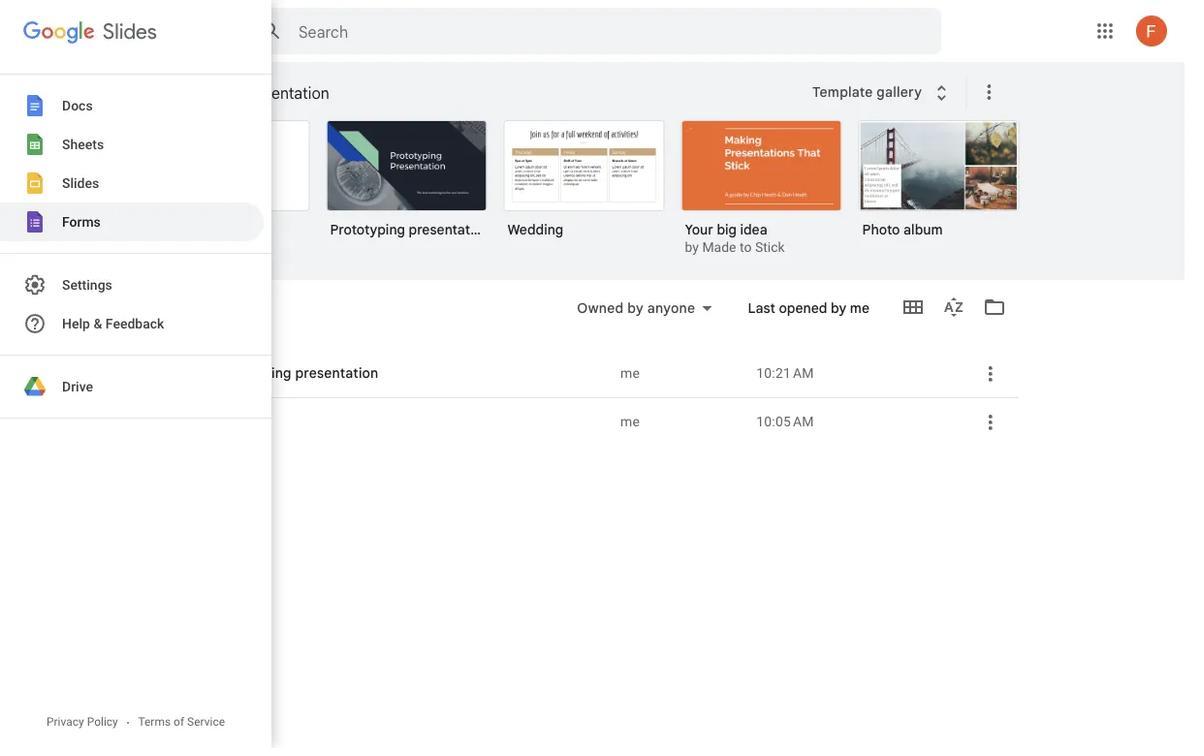 Task type: describe. For each thing, give the bounding box(es) containing it.
stick
[[755, 240, 785, 256]]

photo album option
[[859, 120, 1020, 252]]

·
[[126, 715, 130, 731]]

search image
[[252, 12, 291, 50]]

last opened by me up 10:21 am
[[748, 300, 870, 317]]

last opened by me down made
[[661, 311, 783, 328]]

0 vertical spatial prototyping presentation
[[330, 221, 490, 238]]

privacy
[[47, 715, 84, 729]]

0 horizontal spatial last
[[661, 311, 689, 328]]

Search bar text field
[[299, 22, 893, 42]]

prototyping for top prototyping presentation 'option'
[[330, 221, 405, 238]]

terms of service link
[[133, 715, 230, 731]]

0 horizontal spatial opened
[[693, 311, 741, 328]]

owned by me element for prototyping presentation
[[621, 364, 741, 384]]

presentation for the bottommost prototyping presentation 'option'
[[295, 365, 379, 382]]

start
[[157, 83, 191, 103]]

1 horizontal spatial wedding
[[508, 221, 564, 238]]

0 vertical spatial prototyping presentation option
[[326, 120, 490, 252]]

help & feedback
[[62, 316, 164, 332]]

1 vertical spatial wedding option
[[146, 320, 1019, 749]]

owned
[[577, 300, 624, 317]]

feedback
[[106, 316, 164, 332]]

prototyping for the bottommost prototyping presentation 'option'
[[214, 365, 292, 382]]

1 horizontal spatial opened
[[779, 300, 828, 317]]

1 vertical spatial prototyping presentation option
[[146, 271, 1019, 749]]

10:21 am
[[757, 366, 815, 382]]

last opened by me 10:21 am element
[[757, 364, 950, 384]]

your big idea option
[[681, 120, 842, 258]]

last opened by me 10:05 am element
[[757, 413, 950, 432]]

made
[[703, 240, 737, 256]]

privacy policy link
[[42, 715, 123, 731]]

help
[[62, 316, 90, 332]]

anyone
[[648, 300, 696, 317]]

&
[[94, 316, 102, 332]]

service
[[187, 715, 225, 729]]

today for last opened by me
[[162, 303, 206, 322]]

settings
[[62, 277, 112, 293]]

template
[[813, 84, 873, 101]]

gallery
[[877, 84, 923, 101]]



Task type: locate. For each thing, give the bounding box(es) containing it.
list box containing prototyping presentation
[[146, 271, 1019, 749]]

10:05 am
[[757, 414, 815, 430]]

a
[[195, 83, 204, 103]]

template gallery button
[[800, 75, 966, 110]]

photo
[[863, 221, 901, 238]]

by up the last opened by me 10:21 am element
[[831, 300, 847, 317]]

slides
[[103, 18, 157, 44], [109, 18, 163, 44], [62, 175, 99, 191]]

0 vertical spatial wedding
[[508, 221, 564, 238]]

today for prototyping presentation
[[162, 310, 201, 327]]

to
[[740, 240, 752, 256]]

presentation
[[241, 83, 329, 103], [409, 221, 490, 238], [295, 365, 379, 382]]

0 horizontal spatial wedding
[[214, 414, 272, 431]]

by inside your big idea by made to stick
[[685, 240, 699, 256]]

1 vertical spatial owned by me element
[[621, 413, 741, 432]]

1 vertical spatial wedding
[[214, 414, 272, 431]]

wedding
[[508, 221, 564, 238], [214, 414, 272, 431]]

presentation inside heading
[[241, 83, 329, 103]]

wedding option
[[504, 120, 665, 252], [146, 320, 1019, 749]]

owned by me element
[[621, 364, 741, 384], [621, 413, 741, 432]]

prototyping
[[330, 221, 405, 238], [214, 365, 292, 382]]

last opened by me
[[748, 300, 870, 317], [661, 311, 783, 328]]

1 vertical spatial prototyping presentation
[[214, 365, 379, 382]]

blank
[[153, 221, 188, 238]]

None search field
[[243, 8, 942, 54]]

your
[[685, 221, 714, 238]]

0 horizontal spatial prototyping
[[214, 365, 292, 382]]

sheets
[[62, 137, 104, 153]]

prototyping presentation
[[330, 221, 490, 238], [214, 365, 379, 382]]

prototyping presentation option
[[326, 120, 490, 252], [146, 271, 1019, 749]]

start a new presentation
[[157, 83, 329, 103]]

your big idea by made to stick
[[685, 221, 785, 256]]

1 horizontal spatial last
[[748, 300, 776, 317]]

opened up 10:21 am
[[779, 300, 828, 317]]

opened down made
[[693, 311, 741, 328]]

last right owned
[[661, 311, 689, 328]]

slides menu
[[0, 0, 272, 749]]

more actions. image
[[974, 81, 1001, 104]]

today heading
[[146, 280, 536, 342]]

start a new presentation heading
[[157, 62, 800, 124]]

photo album
[[863, 221, 943, 238]]

album
[[904, 221, 943, 238]]

owned by anyone button
[[565, 297, 725, 320]]

owned by me element for wedding
[[621, 413, 741, 432]]

idea
[[741, 221, 768, 238]]

1 vertical spatial prototyping
[[214, 365, 292, 382]]

last down stick
[[748, 300, 776, 317]]

big
[[717, 221, 737, 238]]

privacy policy · terms of service
[[47, 715, 225, 731]]

today right &
[[162, 310, 201, 327]]

0 vertical spatial presentation
[[241, 83, 329, 103]]

2 vertical spatial presentation
[[295, 365, 379, 382]]

today inside heading
[[162, 303, 206, 322]]

1 today from the top
[[162, 303, 206, 322]]

by right owned
[[628, 300, 644, 317]]

terms
[[138, 715, 171, 729]]

new
[[208, 83, 237, 103]]

me
[[850, 300, 870, 317], [764, 311, 783, 328], [621, 366, 640, 382], [621, 414, 640, 430]]

forms
[[62, 214, 101, 230]]

0 vertical spatial prototyping
[[330, 221, 405, 238]]

today
[[162, 303, 206, 322], [162, 310, 201, 327]]

today down blank
[[162, 303, 206, 322]]

of
[[174, 715, 184, 729]]

2 today from the top
[[162, 310, 201, 327]]

0 vertical spatial wedding option
[[504, 120, 665, 252]]

list box
[[149, 116, 1041, 281], [146, 271, 1019, 749]]

drive
[[62, 379, 93, 395]]

policy
[[87, 715, 118, 729]]

1 horizontal spatial prototyping
[[330, 221, 405, 238]]

by down 'your'
[[685, 240, 699, 256]]

by up 10:21 am
[[745, 311, 760, 328]]

last
[[748, 300, 776, 317], [661, 311, 689, 328]]

template gallery
[[813, 84, 923, 101]]

owned by anyone
[[577, 300, 696, 317]]

2 owned by me element from the top
[[621, 413, 741, 432]]

opened
[[779, 300, 828, 317], [693, 311, 741, 328]]

made to stick link
[[703, 240, 785, 256]]

0 vertical spatial owned by me element
[[621, 364, 741, 384]]

list box containing blank
[[149, 116, 1041, 281]]

1 vertical spatial presentation
[[409, 221, 490, 238]]

1 owned by me element from the top
[[621, 364, 741, 384]]

docs
[[62, 98, 93, 114]]

slides link
[[23, 0, 157, 239], [62, 12, 163, 54]]

by inside dropdown button
[[628, 300, 644, 317]]

presentation for top prototyping presentation 'option'
[[409, 221, 490, 238]]

by
[[685, 240, 699, 256], [628, 300, 644, 317], [831, 300, 847, 317], [745, 311, 760, 328]]

blank option
[[149, 120, 310, 252]]



Task type: vqa. For each thing, say whether or not it's contained in the screenshot.
Font size "field"
no



